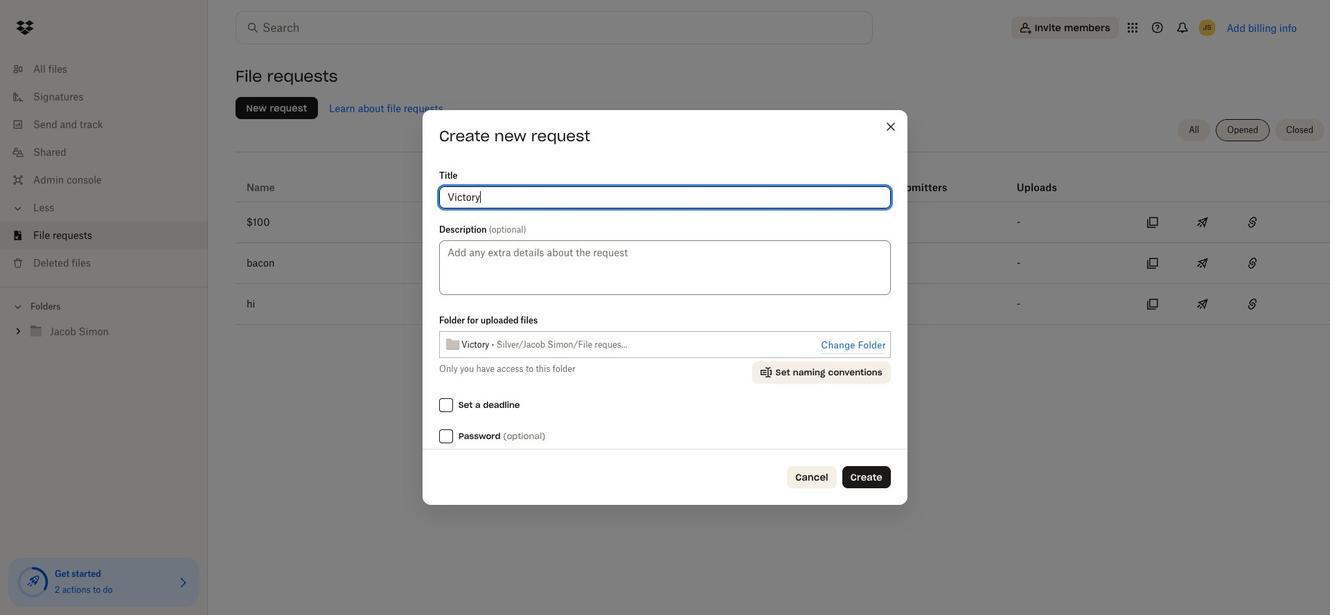 Task type: locate. For each thing, give the bounding box(es) containing it.
Explain what the request is for text field
[[448, 190, 883, 205]]

list
[[0, 47, 208, 287]]

copy email image for 1st 'copy link' image
[[1145, 214, 1161, 231]]

copy email image for 3rd 'copy link' image
[[1145, 296, 1161, 313]]

1 cell from the top
[[1281, 202, 1330, 243]]

copy email image down copy email icon
[[1145, 296, 1161, 313]]

2 send email image from the top
[[1195, 255, 1211, 272]]

2 horizontal spatial column header
[[1017, 163, 1073, 196]]

3 copy link image from the top
[[1245, 296, 1261, 313]]

1 row from the top
[[236, 157, 1331, 202]]

cell for 1st 'copy link' image
[[1281, 202, 1330, 243]]

send email image
[[1195, 296, 1211, 313]]

copy email image
[[1145, 255, 1161, 272]]

send email image
[[1195, 214, 1211, 231], [1195, 255, 1211, 272]]

1 vertical spatial copy email image
[[1145, 296, 1161, 313]]

row
[[236, 157, 1331, 202], [236, 202, 1331, 243], [236, 243, 1331, 284], [236, 284, 1331, 325]]

1 copy email image from the top
[[1145, 214, 1161, 231]]

column header
[[705, 163, 788, 196], [892, 163, 948, 196], [1017, 163, 1073, 196]]

0 vertical spatial send email image
[[1195, 214, 1211, 231]]

1 vertical spatial cell
[[1281, 284, 1330, 324]]

0 vertical spatial copy link image
[[1245, 214, 1261, 231]]

3 row from the top
[[236, 243, 1331, 284]]

copy email image
[[1145, 214, 1161, 231], [1145, 296, 1161, 313]]

1 copy link image from the top
[[1245, 214, 1261, 231]]

2 copy email image from the top
[[1145, 296, 1161, 313]]

1 horizontal spatial column header
[[892, 163, 948, 196]]

1 vertical spatial send email image
[[1195, 255, 1211, 272]]

1 send email image from the top
[[1195, 214, 1211, 231]]

2 vertical spatial copy link image
[[1245, 296, 1261, 313]]

dialog
[[423, 110, 908, 505]]

table
[[236, 157, 1331, 325]]

0 vertical spatial copy email image
[[1145, 214, 1161, 231]]

2 column header from the left
[[892, 163, 948, 196]]

1 vertical spatial copy link image
[[1245, 255, 1261, 272]]

row group
[[236, 202, 1331, 325]]

list item
[[0, 222, 208, 249]]

0 vertical spatial cell
[[1281, 202, 1330, 243]]

copy link image
[[1245, 214, 1261, 231], [1245, 255, 1261, 272], [1245, 296, 1261, 313]]

0 horizontal spatial column header
[[705, 163, 788, 196]]

cell for 3rd 'copy link' image
[[1281, 284, 1330, 324]]

2 cell from the top
[[1281, 284, 1330, 324]]

3 column header from the left
[[1017, 163, 1073, 196]]

cell
[[1281, 202, 1330, 243], [1281, 284, 1330, 324]]

2 copy link image from the top
[[1245, 255, 1261, 272]]

copy email image up copy email icon
[[1145, 214, 1161, 231]]



Task type: vqa. For each thing, say whether or not it's contained in the screenshot.
Brightness
no



Task type: describe. For each thing, give the bounding box(es) containing it.
Add any extra details about the request text field
[[439, 240, 891, 295]]

4 row from the top
[[236, 284, 1331, 325]]

2 row from the top
[[236, 202, 1331, 243]]

less image
[[11, 202, 25, 216]]

1 column header from the left
[[705, 163, 788, 196]]

dropbox image
[[11, 14, 39, 42]]



